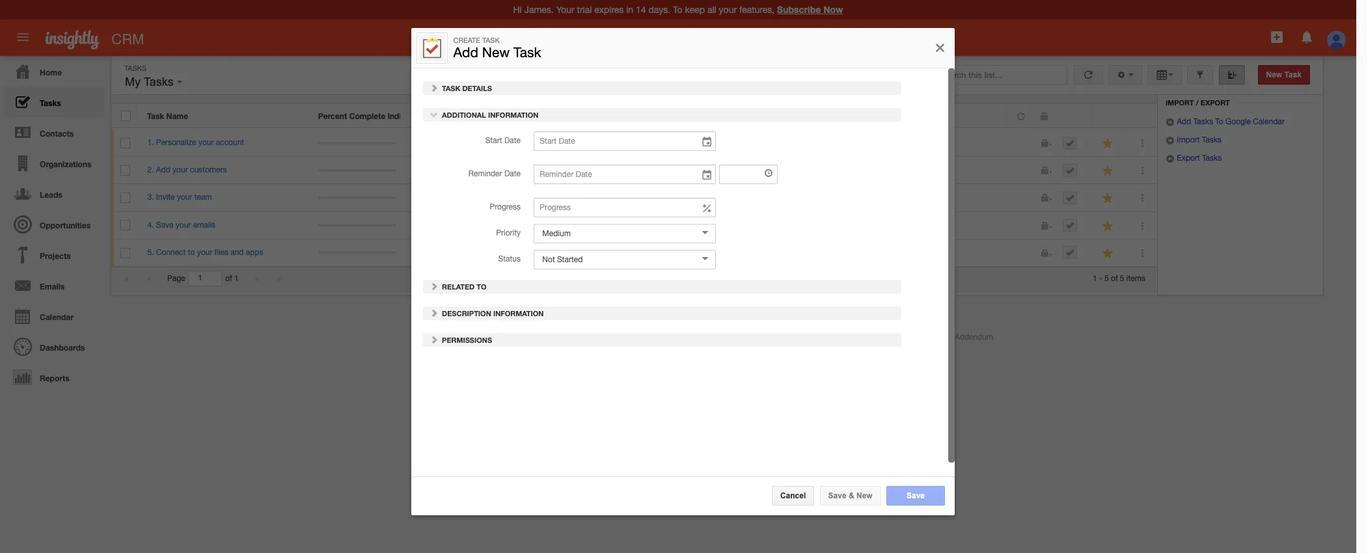 Task type: vqa. For each thing, say whether or not it's contained in the screenshot.
CALENDAR LINK
yes



Task type: locate. For each thing, give the bounding box(es) containing it.
task details
[[440, 84, 492, 92]]

to inside add new task dialog
[[477, 282, 486, 291]]

peterson for 5. connect to your files and apps
[[700, 248, 732, 257]]

james for 5. connect to your files and apps
[[675, 248, 698, 257]]

date inside row
[[587, 111, 604, 121]]

navigation
[[0, 56, 104, 392]]

row containing 2. add your customers
[[111, 157, 1157, 184]]

of right the terms
[[785, 333, 792, 342]]

1 app from the left
[[614, 333, 628, 342]]

2 vertical spatial date
[[504, 169, 521, 178]]

following image
[[1102, 192, 1114, 205], [1102, 220, 1114, 232], [1102, 247, 1114, 260]]

6 row from the top
[[111, 239, 1157, 267]]

chevron right image left customer on the bottom left
[[430, 335, 439, 345]]

0 horizontal spatial calendar
[[40, 312, 73, 322]]

tasks link
[[3, 87, 104, 117]]

additional information
[[440, 111, 539, 119]]

None checkbox
[[121, 138, 130, 148], [121, 165, 130, 176], [121, 138, 130, 148], [121, 165, 130, 176]]

of down files
[[225, 274, 232, 283]]

3 press ctrl + space to group column header from the left
[[1124, 103, 1156, 128]]

recycle bin
[[1179, 83, 1227, 91]]

connect
[[156, 248, 186, 257]]

0 vertical spatial import
[[1166, 98, 1194, 107]]

1 vertical spatial to
[[477, 282, 486, 291]]

0 vertical spatial status
[[846, 111, 869, 121]]

your up 3. invite your team
[[173, 165, 188, 175]]

chevron down image
[[430, 110, 439, 119]]

emails
[[193, 220, 215, 229]]

recycle bin link
[[1166, 83, 1234, 93]]

2 row from the top
[[111, 130, 1157, 157]]

status inside add new task dialog
[[498, 255, 521, 264]]

1 horizontal spatial 5
[[1120, 274, 1124, 283]]

chevron right image up chevron down icon
[[430, 83, 439, 92]]

1 chevron right image from the top
[[430, 83, 439, 92]]

tasks
[[124, 64, 146, 72], [144, 75, 174, 89], [40, 98, 61, 108], [1193, 117, 1213, 126], [1202, 135, 1222, 145], [1202, 154, 1222, 163]]

create
[[454, 36, 481, 44]]

4.
[[147, 220, 154, 229]]

chevron right image for permissions
[[430, 335, 439, 345]]

dashboards
[[40, 343, 85, 353]]

new right show sidebar icon
[[1266, 70, 1282, 79]]

date right reminder
[[504, 169, 521, 178]]

date field image up the percent field icon
[[701, 169, 713, 182]]

2 app from the left
[[735, 333, 749, 342]]

import
[[1166, 98, 1194, 107], [1177, 135, 1200, 145]]

1 press ctrl + space to group column header from the left
[[1052, 103, 1091, 128]]

0 vertical spatial date field image
[[701, 136, 713, 149]]

0 horizontal spatial status
[[498, 255, 521, 264]]

related to
[[440, 282, 486, 291]]

your for account
[[198, 138, 214, 147]]

your left emails
[[176, 220, 191, 229]]

save for the save button
[[907, 491, 925, 500]]

row containing 1. personalize your account
[[111, 130, 1157, 157]]

new task
[[1266, 70, 1302, 79]]

task
[[483, 36, 500, 44], [514, 44, 541, 60], [1284, 70, 1302, 79], [442, 84, 460, 92], [147, 111, 164, 121], [675, 111, 692, 121]]

0 vertical spatial chevron right image
[[430, 83, 439, 92]]

0 vertical spatial export
[[1201, 98, 1230, 107]]

2 vertical spatial following image
[[1102, 247, 1114, 260]]

your right 'to'
[[197, 248, 212, 257]]

1 down and
[[234, 274, 239, 283]]

0 horizontal spatial app
[[614, 333, 628, 342]]

calendar right google on the top
[[1253, 117, 1284, 126]]

add up 'import tasks' link in the top of the page
[[1177, 117, 1191, 126]]

information up blog
[[493, 309, 544, 318]]

following image for 3. invite your team
[[1102, 192, 1114, 205]]

0 vertical spatial to
[[1215, 117, 1223, 126]]

start
[[485, 136, 502, 145]]

your left account
[[198, 138, 214, 147]]

row containing 5. connect to your files and apps
[[111, 239, 1157, 267]]

1 horizontal spatial new
[[856, 491, 872, 500]]

1 vertical spatial chevron right image
[[430, 282, 439, 291]]

column header
[[1007, 103, 1030, 128], [1030, 103, 1052, 128]]

2 following image from the top
[[1102, 220, 1114, 232]]

organizations link
[[3, 148, 104, 178]]

of 1
[[225, 274, 239, 283]]

import up export tasks link
[[1177, 135, 1200, 145]]

to left google on the top
[[1215, 117, 1223, 126]]

1 - 5 of 5 items
[[1093, 274, 1145, 283]]

blog
[[519, 333, 535, 342]]

1 column header from the left
[[1007, 103, 1030, 128]]

1 following image from the top
[[1102, 137, 1114, 150]]

crm
[[112, 31, 144, 48]]

5 row from the top
[[111, 212, 1157, 239]]

3 row from the top
[[111, 157, 1157, 184]]

add right 2.
[[156, 165, 170, 175]]

date right start
[[504, 136, 521, 145]]

2 horizontal spatial of
[[1111, 274, 1118, 283]]

following image
[[1102, 137, 1114, 150], [1102, 165, 1114, 177]]

reports
[[40, 374, 69, 383]]

1
[[234, 274, 239, 283], [1093, 274, 1097, 283]]

new
[[482, 44, 510, 60], [1266, 70, 1282, 79], [856, 491, 872, 500]]

2 5 from the left
[[1120, 274, 1124, 283]]

home
[[40, 68, 62, 77]]

2 chevron right image from the top
[[430, 282, 439, 291]]

3.
[[147, 193, 154, 202]]

date
[[587, 111, 604, 121], [504, 136, 521, 145], [504, 169, 521, 178]]

description information
[[440, 309, 544, 318]]

of right the -
[[1111, 274, 1118, 283]]

james peterson for 4. save your emails
[[675, 220, 732, 229]]

android app
[[584, 333, 628, 342]]

date left due
[[587, 111, 604, 121]]

james peterson link
[[675, 138, 732, 147], [416, 165, 473, 175], [675, 165, 732, 175], [675, 193, 732, 202], [675, 220, 732, 229], [675, 248, 732, 257]]

complete
[[349, 111, 385, 121]]

import left /
[[1166, 98, 1194, 107]]

1 horizontal spatial of
[[785, 333, 792, 342]]

page
[[167, 274, 185, 283]]

terms of service
[[762, 333, 820, 342]]

0 horizontal spatial add
[[156, 165, 170, 175]]

row group
[[111, 130, 1157, 267]]

add new task dialog
[[411, 28, 955, 515]]

peterson
[[700, 138, 732, 147], [441, 165, 473, 175], [700, 165, 732, 175], [700, 193, 732, 202], [700, 220, 732, 229], [700, 248, 732, 257]]

2 horizontal spatial add
[[1177, 117, 1191, 126]]

row containing 4. save your emails
[[111, 212, 1157, 239]]

iphone
[[709, 333, 733, 342]]

2 date field image from the top
[[701, 169, 713, 182]]

addendum
[[955, 333, 993, 342]]

date field image down owner
[[701, 136, 713, 149]]

import for import / export
[[1166, 98, 1194, 107]]

create task add new task
[[454, 36, 541, 60]]

user
[[464, 111, 481, 121]]

james peterson
[[675, 138, 732, 147], [416, 165, 473, 175], [675, 165, 732, 175], [675, 193, 732, 202], [675, 220, 732, 229], [675, 248, 732, 257]]

1 vertical spatial import
[[1177, 135, 1200, 145]]

0 horizontal spatial to
[[477, 282, 486, 291]]

1 horizontal spatial save
[[828, 491, 846, 500]]

0 horizontal spatial export
[[1177, 154, 1200, 163]]

1 vertical spatial new
[[1266, 70, 1282, 79]]

4. save your emails
[[147, 220, 215, 229]]

row containing 3. invite your team
[[111, 184, 1157, 212]]

following image for 1. personalize your account
[[1102, 137, 1114, 150]]

1 date field image from the top
[[701, 136, 713, 149]]

2 horizontal spatial save
[[907, 491, 925, 500]]

add tasks to google calendar
[[1175, 117, 1284, 126]]

3. invite your team
[[147, 193, 212, 202]]

2 vertical spatial chevron right image
[[430, 335, 439, 345]]

projects link
[[3, 239, 104, 270]]

customers
[[190, 165, 227, 175]]

responsible
[[416, 111, 462, 121]]

1 vertical spatial add
[[1177, 117, 1191, 126]]

status
[[846, 111, 869, 121], [498, 255, 521, 264]]

leads
[[40, 190, 62, 200]]

none text field inside add new task dialog
[[719, 165, 778, 184]]

0 vertical spatial add
[[454, 44, 479, 60]]

privacy policy
[[833, 333, 882, 342]]

tasks right my
[[144, 75, 174, 89]]

save inside the save button
[[907, 491, 925, 500]]

0 vertical spatial date
[[587, 111, 604, 121]]

close image
[[934, 40, 947, 56]]

peterson for 2. add your customers
[[700, 165, 732, 175]]

cell
[[308, 130, 406, 157], [406, 130, 577, 157], [577, 130, 665, 157], [836, 130, 1007, 157], [1007, 130, 1030, 157], [1030, 130, 1053, 157], [1053, 130, 1092, 157], [308, 157, 406, 184], [577, 157, 665, 184], [836, 157, 1007, 184], [1007, 157, 1030, 184], [1030, 157, 1053, 184], [1053, 157, 1092, 184], [308, 184, 406, 212], [406, 184, 577, 212], [577, 184, 665, 212], [836, 184, 1007, 212], [1007, 184, 1030, 212], [1030, 184, 1053, 212], [1053, 184, 1092, 212], [308, 212, 406, 239], [406, 212, 577, 239], [577, 212, 665, 239], [836, 212, 1007, 239], [1007, 212, 1030, 239], [1030, 212, 1053, 239], [1053, 212, 1092, 239], [308, 239, 406, 267], [406, 239, 577, 267], [577, 239, 665, 267], [836, 239, 1007, 267], [1007, 239, 1030, 267], [1030, 239, 1053, 267], [1053, 239, 1092, 267]]

tasks down import tasks
[[1202, 154, 1222, 163]]

app right 'android'
[[614, 333, 628, 342]]

your left team
[[177, 193, 192, 202]]

add inside create task add new task
[[454, 44, 479, 60]]

1 horizontal spatial calendar
[[1253, 117, 1284, 126]]

new inside save & new button
[[856, 491, 872, 500]]

1 vertical spatial calendar
[[40, 312, 73, 322]]

chevron right image for related to
[[430, 282, 439, 291]]

app for iphone app
[[735, 333, 749, 342]]

save left &
[[828, 491, 846, 500]]

row containing task name
[[111, 103, 1156, 128]]

tasks up import tasks
[[1193, 117, 1213, 126]]

calendar up dashboards link
[[40, 312, 73, 322]]

2 vertical spatial new
[[856, 491, 872, 500]]

calendar
[[1253, 117, 1284, 126], [40, 312, 73, 322]]

export tasks
[[1175, 154, 1222, 163]]

1 vertical spatial date field image
[[701, 169, 713, 182]]

policy
[[861, 333, 882, 342]]

data
[[895, 333, 912, 342]]

following image for 5. connect to your files and apps
[[1102, 247, 1114, 260]]

add up task details
[[454, 44, 479, 60]]

1 vertical spatial date
[[504, 136, 521, 145]]

1 horizontal spatial status
[[846, 111, 869, 121]]

None checkbox
[[121, 111, 131, 121], [121, 193, 130, 203], [121, 220, 130, 231], [121, 248, 130, 258], [121, 111, 131, 121], [121, 193, 130, 203], [121, 220, 130, 231], [121, 248, 130, 258]]

0 vertical spatial new
[[482, 44, 510, 60]]

None text field
[[719, 165, 778, 184]]

to
[[188, 248, 195, 257]]

app right iphone
[[735, 333, 749, 342]]

0 horizontal spatial new
[[482, 44, 510, 60]]

app for android app
[[614, 333, 628, 342]]

add
[[454, 44, 479, 60], [1177, 117, 1191, 126], [156, 165, 170, 175]]

2 following image from the top
[[1102, 165, 1114, 177]]

export down 'import tasks' link in the top of the page
[[1177, 154, 1200, 163]]

new right &
[[856, 491, 872, 500]]

1 vertical spatial information
[[493, 309, 544, 318]]

description
[[442, 309, 491, 318]]

new right create at the top left of page
[[482, 44, 510, 60]]

home link
[[3, 56, 104, 87]]

1. personalize your account link
[[147, 138, 251, 147]]

2 horizontal spatial new
[[1266, 70, 1282, 79]]

0 vertical spatial following image
[[1102, 192, 1114, 205]]

opportunities
[[40, 221, 91, 230]]

account
[[216, 138, 244, 147]]

0 horizontal spatial 5
[[1104, 274, 1109, 283]]

4 row from the top
[[111, 184, 1157, 212]]

3 chevron right image from the top
[[430, 335, 439, 345]]

press ctrl + space to group column header
[[1052, 103, 1091, 128], [1091, 103, 1124, 128], [1124, 103, 1156, 128]]

items
[[1126, 274, 1145, 283]]

tasks down add tasks to google calendar link
[[1202, 135, 1222, 145]]

refresh list image
[[1082, 70, 1095, 79]]

export
[[1201, 98, 1230, 107], [1177, 154, 1200, 163]]

privacy
[[833, 333, 859, 342]]

1 horizontal spatial app
[[735, 333, 749, 342]]

to right related
[[477, 282, 486, 291]]

Search this list... text field
[[921, 65, 1067, 85]]

android
[[584, 333, 611, 342]]

percent field image
[[701, 202, 713, 215]]

information up start date
[[488, 111, 539, 119]]

0 vertical spatial information
[[488, 111, 539, 119]]

1 vertical spatial status
[[498, 255, 521, 264]]

add tasks to google calendar link
[[1166, 117, 1284, 126]]

5 right the -
[[1104, 274, 1109, 283]]

date due
[[587, 111, 621, 121]]

1 vertical spatial following image
[[1102, 220, 1114, 232]]

1 horizontal spatial add
[[454, 44, 479, 60]]

date for start date
[[504, 136, 521, 145]]

1 vertical spatial following image
[[1102, 165, 1114, 177]]

save right 4.
[[156, 220, 173, 229]]

5 left items
[[1120, 274, 1124, 283]]

chevron right image left related
[[430, 282, 439, 291]]

1 row from the top
[[111, 103, 1156, 128]]

1 following image from the top
[[1102, 192, 1114, 205]]

export down bin
[[1201, 98, 1230, 107]]

row
[[111, 103, 1156, 128], [111, 130, 1157, 157], [111, 157, 1157, 184], [111, 184, 1157, 212], [111, 212, 1157, 239], [111, 239, 1157, 267]]

date field image for reminder date text field
[[701, 169, 713, 182]]

3 following image from the top
[[1102, 247, 1114, 260]]

reminder
[[468, 169, 502, 178]]

tasks up contacts link
[[40, 98, 61, 108]]

save right &
[[907, 491, 925, 500]]

2 vertical spatial add
[[156, 165, 170, 175]]

0 vertical spatial following image
[[1102, 137, 1114, 150]]

terms
[[762, 333, 783, 342]]

james peterson for 1. personalize your account
[[675, 138, 732, 147]]

your
[[198, 138, 214, 147], [173, 165, 188, 175], [177, 193, 192, 202], [176, 220, 191, 229], [197, 248, 212, 257]]

1 horizontal spatial to
[[1215, 117, 1223, 126]]

1 left the -
[[1093, 274, 1097, 283]]

cancel button
[[772, 486, 814, 506]]

date field image
[[701, 136, 713, 149], [701, 169, 713, 182]]

date for reminder date
[[504, 169, 521, 178]]

save inside save & new button
[[828, 491, 846, 500]]

chevron right image
[[430, 83, 439, 92], [430, 282, 439, 291], [430, 335, 439, 345]]

opportunities link
[[3, 209, 104, 239]]



Task type: describe. For each thing, give the bounding box(es) containing it.
permissions
[[440, 336, 492, 345]]

new task link
[[1258, 65, 1310, 85]]

status inside row
[[846, 111, 869, 121]]

team
[[194, 193, 212, 202]]

5. connect to your files and apps link
[[147, 248, 270, 257]]

display: grid image
[[1156, 70, 1168, 79]]

api
[[548, 333, 560, 342]]

subscribe
[[777, 4, 821, 15]]

&
[[849, 491, 854, 500]]

dashboards link
[[3, 331, 104, 362]]

peterson for 1. personalize your account
[[700, 138, 732, 147]]

data processing addendum
[[895, 333, 993, 342]]

owner
[[694, 111, 718, 121]]

-
[[1099, 274, 1102, 283]]

Reminder Date text field
[[534, 165, 716, 184]]

peterson for 3. invite your team
[[700, 193, 732, 202]]

1. personalize your account
[[147, 138, 244, 147]]

Progress text field
[[534, 198, 716, 218]]

files
[[214, 248, 228, 257]]

my
[[125, 75, 141, 89]]

0 horizontal spatial save
[[156, 220, 173, 229]]

james peterson link for 5. connect to your files and apps
[[675, 248, 732, 257]]

contacts
[[40, 129, 74, 139]]

1 vertical spatial export
[[1177, 154, 1200, 163]]

1.
[[147, 138, 154, 147]]

save for save & new
[[828, 491, 846, 500]]

james peterson link for 1. personalize your account
[[675, 138, 732, 147]]

4. save your emails link
[[147, 220, 222, 229]]

subscribe now link
[[777, 4, 843, 15]]

james peterson for 3. invite your team
[[675, 193, 732, 202]]

data processing addendum link
[[895, 333, 993, 342]]

details
[[462, 84, 492, 92]]

james for 2. add your customers
[[675, 165, 698, 175]]

and
[[231, 248, 244, 257]]

calendar link
[[3, 301, 104, 331]]

james peterson link for 3. invite your team
[[675, 193, 732, 202]]

information for additional information
[[488, 111, 539, 119]]

Search all data.... text field
[[570, 27, 826, 51]]

recycle
[[1179, 83, 1213, 91]]

priority
[[496, 229, 521, 238]]

processing
[[914, 333, 953, 342]]

my tasks button
[[122, 72, 185, 92]]

james peterson link for 2. add your customers
[[675, 165, 732, 175]]

0 horizontal spatial of
[[225, 274, 232, 283]]

james peterson for 5. connect to your files and apps
[[675, 248, 732, 257]]

contacts link
[[3, 117, 104, 148]]

organizations
[[40, 159, 91, 169]]

information for description information
[[493, 309, 544, 318]]

navigation containing home
[[0, 56, 104, 392]]

your for customers
[[173, 165, 188, 175]]

/
[[1196, 98, 1199, 107]]

reminder date
[[468, 169, 521, 178]]

add inside row
[[156, 165, 170, 175]]

subscribe now
[[777, 4, 843, 15]]

reports link
[[3, 362, 104, 392]]

cancel
[[780, 491, 806, 500]]

your for team
[[177, 193, 192, 202]]

new inside create task add new task
[[482, 44, 510, 60]]

1 5 from the left
[[1104, 274, 1109, 283]]

bin
[[1215, 83, 1227, 91]]

date field image for start date text field
[[701, 136, 713, 149]]

Start Date text field
[[534, 132, 716, 151]]

import tasks
[[1175, 135, 1222, 145]]

leads link
[[3, 178, 104, 209]]

import for import tasks
[[1177, 135, 1200, 145]]

1 horizontal spatial export
[[1201, 98, 1230, 107]]

peterson for 4. save your emails
[[700, 220, 732, 229]]

personalize
[[156, 138, 196, 147]]

progress
[[490, 203, 521, 212]]

james peterson link for 4. save your emails
[[675, 220, 732, 229]]

apps
[[246, 248, 263, 257]]

due
[[606, 111, 621, 121]]

name
[[166, 111, 188, 121]]

save button
[[886, 486, 945, 506]]

customer support
[[441, 333, 506, 342]]

james peterson for 2. add your customers
[[675, 165, 732, 175]]

0 vertical spatial calendar
[[1253, 117, 1284, 126]]

show sidebar image
[[1227, 70, 1236, 79]]

related
[[442, 282, 475, 291]]

now
[[823, 4, 843, 15]]

james for 4. save your emails
[[675, 220, 698, 229]]

2 column header from the left
[[1030, 103, 1052, 128]]

chevron right image for task details
[[430, 83, 439, 92]]

james for 1. personalize your account
[[675, 138, 698, 147]]

following image for 4. save your emails
[[1102, 220, 1114, 232]]

5.
[[147, 248, 154, 257]]

google
[[1225, 117, 1251, 126]]

notifications image
[[1299, 29, 1314, 45]]

save & new
[[828, 491, 872, 500]]

5. connect to your files and apps
[[147, 248, 263, 257]]

0 horizontal spatial 1
[[234, 274, 239, 283]]

emails link
[[3, 270, 104, 301]]

percent complete indicator responsible user
[[318, 111, 481, 121]]

2. add your customers
[[147, 165, 227, 175]]

customer
[[441, 333, 475, 342]]

2. add your customers link
[[147, 165, 233, 175]]

new inside new task link
[[1266, 70, 1282, 79]]

1 horizontal spatial 1
[[1093, 274, 1097, 283]]

import tasks link
[[1166, 135, 1222, 145]]

2 press ctrl + space to group column header from the left
[[1091, 103, 1124, 128]]

following image for 2. add your customers
[[1102, 165, 1114, 177]]

chevron right image
[[430, 309, 439, 318]]

save & new button
[[820, 486, 881, 506]]

import / export
[[1166, 98, 1230, 107]]

iphone app
[[709, 333, 749, 342]]

task name
[[147, 111, 188, 121]]

export tasks link
[[1166, 154, 1222, 163]]

invite
[[156, 193, 175, 202]]

time field image
[[764, 169, 773, 178]]

row group containing 1. personalize your account
[[111, 130, 1157, 267]]

additional
[[442, 111, 486, 119]]

james for 3. invite your team
[[675, 193, 698, 202]]

2.
[[147, 165, 154, 175]]

support
[[478, 333, 506, 342]]

your for emails
[[176, 220, 191, 229]]

tasks up my
[[124, 64, 146, 72]]



